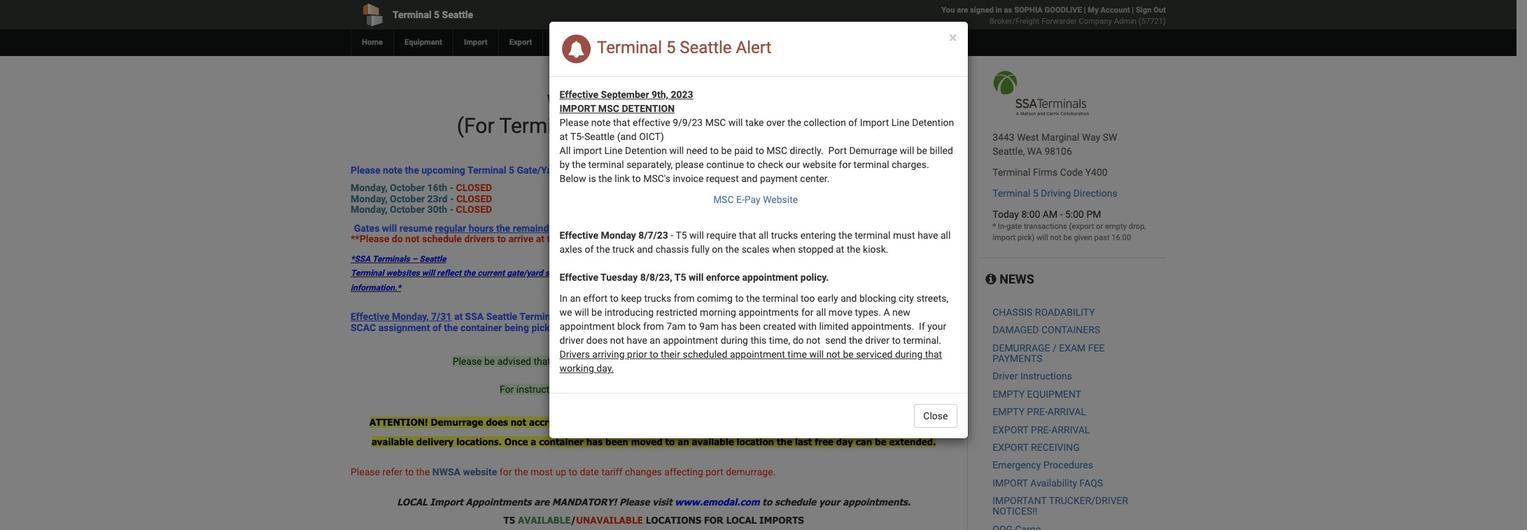 Task type: vqa. For each thing, say whether or not it's contained in the screenshot.
(07122023-
no



Task type: describe. For each thing, give the bounding box(es) containing it.
the right the is
[[599, 173, 613, 184]]

2023 inside weekend gate guidelines please be advised that beginning june 3, 2023 t5 will be open for a fee based weekend gate. this will not affect container free time. for instructions on participation please refer to the weekend gate link .
[[632, 356, 654, 367]]

are inside local import appointments are mandatory! please visit www.emodal.com to schedule your appointments. t5 available / unavailable locations for local imports
[[534, 496, 550, 507]]

please inside the please note the upcoming terminal 5 gate/yard schedule. monday, october 16th - closed monday, october 23rd - closed monday, october 30th - closed
[[351, 165, 381, 176]]

not inside attention! demurrage does not accrue until containers are moved into deliverable locations. please see chart below for available delivery locations. once a container has been moved to an available location the last free day can be extended.
[[511, 417, 527, 428]]

be up charges.
[[917, 145, 928, 156]]

center.
[[801, 173, 830, 184]]

0 vertical spatial moved
[[657, 417, 689, 428]]

affecting
[[665, 467, 704, 478]]

container inside weekend gate guidelines please be advised that beginning june 3, 2023 t5 will be open for a fee based weekend gate. this will not affect container free time. for instructions on participation please refer to the weekend gate link .
[[653, 370, 694, 381]]

visit
[[653, 496, 673, 507]]

terminal up september
[[597, 38, 662, 58]]

sc
[[722, 194, 734, 205]]

availability
[[1031, 477, 1078, 489]]

1 horizontal spatial an
[[650, 335, 661, 346]]

does inside attention! demurrage does not accrue until containers are moved into deliverable locations. please see chart below for available delivery locations. once a container has been moved to an available location the last free day can be extended.
[[486, 417, 508, 428]]

based
[[763, 356, 790, 367]]

be down send
[[843, 349, 854, 360]]

equipment
[[405, 38, 442, 47]]

firms
[[1033, 167, 1058, 178]]

have inside at ssa seattle terminals all trucks must have their license plate and rfid tag properly paired in emodal to the scac assignment of the container being picked up.
[[647, 311, 668, 322]]

weekend
[[590, 342, 635, 353]]

9am
[[700, 321, 719, 332]]

date inside the *ssa terminals – seattle terminal websites will reflect the current gate/yard schedules. please do not rely on information from outside parties as they may not reflect the most up to date information.*
[[939, 269, 956, 278]]

a inside attention! demurrage does not accrue until containers are moved into deliverable locations. please see chart below for available delivery locations. once a container has been moved to an available location the last free day can be extended.
[[531, 436, 537, 447]]

terminal down seattle,
[[993, 167, 1031, 178]]

remainder
[[513, 222, 558, 234]]

0 horizontal spatial detention
[[625, 145, 667, 156]]

tag
[[794, 311, 808, 322]]

will left enforce
[[689, 272, 704, 283]]

the up appointments
[[747, 293, 760, 304]]

1 export from the top
[[993, 424, 1029, 435]]

a inside weekend gate guidelines please be advised that beginning june 3, 2023 t5 will be open for a fee based weekend gate. this will not affect container free time. for instructions on participation please refer to the weekend gate link .
[[739, 356, 745, 367]]

been inside in an effort to keep trucks from comimg to the terminal too early and blocking city streets, we will be introducing restricted morning appointments for all move types. a new appointment block from 7am to 9am has been created with limited appointments.  if your driver does not have an appointment during this time, do not  send the driver to terminal. drivers arriving prior to their scheduled appointment time will not be serviced during that working day.
[[740, 321, 761, 332]]

y400
[[1086, 167, 1108, 178]]

import inside effective september 9th, 2023 import msc detention please note that effective 9/9/23 msc will take over the collection of import line detention at t5-seattle (and oict) all import line detention will need to be paid to msc directly.  port demurrage will be billed by the terminal separately, please continue to check our website for terminal charges. below is the link to msc's invoice request and payment center.
[[860, 117, 889, 128]]

0 vertical spatial msc
[[599, 103, 620, 114]]

for inside attention! demurrage does not accrue until containers are moved into deliverable locations. please see chart below for available delivery locations. once a container has been moved to an available location the last free day can be extended.
[[925, 417, 939, 428]]

23rd
[[428, 193, 448, 204]]

terminals inside the *ssa terminals – seattle terminal websites will reflect the current gate/yard schedules. please do not rely on information from outside parties as they may not reflect the most up to date information.*
[[372, 254, 410, 264]]

2 empty from the top
[[993, 406, 1025, 417]]

their inside at ssa seattle terminals all trucks must have their license plate and rfid tag properly paired in emodal to the scac assignment of the container being picked up.
[[671, 311, 691, 322]]

assignment
[[379, 322, 430, 333]]

weekend gate guidelines please be advised that beginning june 3, 2023 t5 will be open for a fee based weekend gate. this will not affect container free time. for instructions on participation please refer to the weekend gate link .
[[453, 342, 855, 395]]

are inside attention! demurrage does not accrue until containers are moved into deliverable locations. please see chart below for available delivery locations. once a container has been moved to an available location the last free day can be extended.
[[639, 417, 654, 428]]

import inside local import appointments are mandatory! please visit www.emodal.com to schedule your appointments. t5 available / unavailable locations for local imports
[[430, 496, 463, 507]]

attention!
[[370, 417, 428, 428]]

5 for terminal 5 seattle
[[434, 9, 440, 20]]

1 vertical spatial moved
[[631, 436, 663, 447]]

need
[[687, 145, 708, 156]]

of inside at ssa seattle terminals all trucks must have their license plate and rfid tag properly paired in emodal to the scac assignment of the container being picked up.
[[433, 322, 442, 333]]

you are signed in as sophia goodlive | my account | sign out broker/freight forwarder company admin (57721)
[[942, 6, 1167, 26]]

goodlive
[[1045, 6, 1083, 15]]

2 export from the top
[[993, 442, 1029, 453]]

take
[[746, 117, 764, 128]]

- right 30th
[[450, 204, 454, 215]]

(export
[[1070, 222, 1095, 231]]

streets,
[[917, 293, 949, 304]]

not inside gates will resume regular hours the remainder of those weeks unless otherwise noted. **please do not schedule drivers to arrive at the terminals prior to gate opening at 8:00 am!**
[[405, 233, 420, 244]]

*ssa terminals – seattle terminal websites will reflect the current gate/yard schedules. please do not rely on information from outside parties as they may not reflect the most up to date information.*
[[351, 254, 956, 292]]

will down june
[[591, 370, 606, 381]]

is
[[589, 173, 596, 184]]

t5 right 8/8/23,
[[675, 272, 687, 283]]

- t5 will require that all trucks entering the terminal must have all axles of the truck and chassis fully on the scales when stopped at the kiosk.
[[560, 230, 951, 255]]

instructions
[[1021, 371, 1073, 382]]

7/31
[[431, 311, 452, 322]]

participation
[[584, 384, 639, 395]]

please down the attention!
[[351, 467, 380, 478]]

fully
[[692, 244, 710, 255]]

receiving
[[1031, 442, 1080, 453]]

fee
[[1089, 342, 1105, 353]]

1 horizontal spatial during
[[896, 349, 923, 360]]

the right the hours
[[496, 222, 511, 234]]

on inside weekend gate guidelines please be advised that beginning june 3, 2023 t5 will be open for a fee based weekend gate. this will not affect container free time. for instructions on participation please refer to the weekend gate link .
[[571, 384, 582, 395]]

1 october from the top
[[390, 182, 425, 194]]

2 october from the top
[[390, 193, 425, 204]]

emergency procedures link
[[993, 460, 1094, 471]]

- right 16th
[[450, 182, 454, 194]]

please inside the *ssa terminals – seattle terminal websites will reflect the current gate/yard schedules. please do not rely on information from outside parties as they may not reflect the most up to date information.*
[[588, 269, 614, 278]]

the left kiosk.
[[847, 244, 861, 255]]

5 inside the please note the upcoming terminal 5 gate/yard schedule. monday, october 16th - closed monday, october 23rd - closed monday, october 30th - closed
[[509, 165, 515, 176]]

the left terminals
[[547, 233, 561, 244]]

and inside at ssa seattle terminals all trucks must have their license plate and rfid tag properly paired in emodal to the scac assignment of the container being picked up.
[[752, 311, 768, 322]]

as inside the *ssa terminals – seattle terminal websites will reflect the current gate/yard schedules. please do not rely on information from outside parties as they may not reflect the most up to date information.*
[[795, 269, 803, 278]]

rfid inside at ssa seattle terminals all trucks must have their license plate and rfid tag properly paired in emodal to the scac assignment of the container being picked up.
[[770, 311, 791, 322]]

weeks
[[599, 222, 627, 234]]

be down 'effort'
[[592, 307, 602, 318]]

gate/yard
[[517, 165, 561, 176]]

on inside the *ssa terminals – seattle terminal websites will reflect the current gate/yard schedules. please do not rely on information from outside parties as they may not reflect the most up to date information.*
[[658, 269, 668, 278]]

available
[[518, 514, 571, 526]]

to inside weekend gate guidelines please be advised that beginning june 3, 2023 t5 will be open for a fee based weekend gate. this will not affect container free time. for instructions on participation please refer to the weekend gate link .
[[695, 384, 704, 395]]

being
[[505, 322, 529, 333]]

has inside attention! demurrage does not accrue until containers are moved into deliverable locations. please see chart below for available delivery locations. once a container has been moved to an available location the last free day can be extended.
[[587, 436, 603, 447]]

damaged containers link
[[993, 324, 1101, 336]]

at right opening
[[702, 233, 711, 244]]

1 horizontal spatial locations.
[[767, 417, 812, 428]]

chassis roadability link
[[993, 307, 1096, 318]]

damaged
[[993, 324, 1039, 336]]

location
[[737, 436, 775, 447]]

terminal inside the *ssa terminals – seattle terminal websites will reflect the current gate/yard schedules. please do not rely on information from outside parties as they may not reflect the most up to date information.*
[[351, 269, 384, 278]]

the left current
[[464, 269, 476, 278]]

be inside today                                                                                                                                                                                                                                                                                                                                                                                                                                                                                                                                                                                                                                                                                                           8:00 am - 5:00 pm * in-gate transactions (export or empty drop, import pick) will not be given past 16:00
[[1064, 233, 1073, 242]]

0 vertical spatial import
[[464, 38, 488, 47]]

1 reflect from the left
[[437, 269, 461, 278]]

1 vertical spatial line
[[605, 145, 623, 156]]

effective monday 8/7/23
[[560, 230, 669, 241]]

monday
[[601, 230, 636, 241]]

t5 yard map link
[[731, 113, 849, 138]]

the left ssa
[[444, 322, 458, 333]]

faqs
[[1080, 477, 1104, 489]]

at right arrive
[[536, 233, 545, 244]]

not inside weekend gate guidelines please be advised that beginning june 3, 2023 t5 will be open for a fee based weekend gate. this will not affect container free time. for instructions on participation please refer to the weekend gate link .
[[608, 370, 623, 381]]

)
[[849, 113, 856, 138]]

last
[[795, 436, 813, 447]]

into
[[691, 417, 710, 428]]

please note the upcoming terminal 5 gate/yard schedule. monday, october 16th - closed monday, october 23rd - closed monday, october 30th - closed
[[351, 165, 607, 215]]

rfid tag link
[[580, 322, 642, 333]]

2023 inside effective september 9th, 2023 import msc detention please note that effective 9/9/23 msc will take over the collection of import line detention at t5-seattle (and oict) all import line detention will need to be paid to msc directly.  port demurrage will be billed by the terminal separately, please continue to check our website for terminal charges. below is the link to msc's invoice request and payment center.
[[671, 89, 694, 100]]

of inside "- t5 will require that all trucks entering the terminal must have all axles of the truck and chassis fully on the scales when stopped at the kiosk."
[[585, 244, 594, 255]]

the down once
[[515, 467, 528, 478]]

in-
[[998, 222, 1007, 231]]

- right 23rd
[[450, 193, 454, 204]]

please inside effective september 9th, 2023 import msc detention please note that effective 9/9/23 msc will take over the collection of import line detention at t5-seattle (and oict) all import line detention will need to be paid to msc directly.  port demurrage will be billed by the terminal separately, please continue to check our website for terminal charges. below is the link to msc's invoice request and payment center.
[[560, 117, 589, 128]]

gate/yard
[[507, 269, 543, 278]]

in an effort to keep trucks from comimg to the terminal too early and blocking city streets, we will be introducing restricted morning appointments for all move types. a new appointment block from 7am to 9am has been created with limited appointments.  if your driver does not have an appointment during this time, do not  send the driver to terminal. drivers arriving prior to their scheduled appointment time will not be serviced during that working day.
[[560, 293, 949, 374]]

0 horizontal spatial refer
[[383, 467, 403, 478]]

types.
[[855, 307, 882, 318]]

effective for effective monday, 7/31
[[351, 311, 390, 322]]

98106
[[1045, 146, 1073, 157]]

the right entering at the top right
[[839, 230, 853, 241]]

the inside the please note the upcoming terminal 5 gate/yard schedule. monday, october 16th - closed monday, october 23rd - closed monday, october 30th - closed
[[405, 165, 419, 176]]

export link
[[498, 29, 543, 56]]

we
[[560, 307, 572, 318]]

block
[[618, 321, 641, 332]]

websites
[[386, 269, 420, 278]]

gate
[[637, 342, 661, 353]]

those
[[572, 222, 597, 234]]

signed
[[971, 6, 994, 15]]

not right may
[[842, 269, 854, 278]]

effective monday, 7/31
[[351, 311, 452, 322]]

forwarder
[[1042, 17, 1078, 26]]

will left need
[[670, 145, 684, 156]]

1 vertical spatial locations.
[[457, 436, 502, 447]]

to inside attention! demurrage does not accrue until containers are moved into deliverable locations. please see chart below for available delivery locations. once a container has been moved to an available location the last free day can be extended.
[[666, 436, 675, 447]]

terminal left charges.
[[854, 159, 890, 170]]

news
[[997, 272, 1035, 286]]

2 reflect from the left
[[856, 269, 881, 278]]

0 vertical spatial line
[[892, 117, 910, 128]]

hours
[[469, 222, 494, 234]]

2 closed from the top
[[456, 193, 493, 204]]

given
[[1074, 233, 1093, 242]]

1 vertical spatial msc
[[706, 117, 726, 128]]

terminals
[[564, 233, 605, 244]]

trucks inside "- t5 will require that all trucks entering the terminal must have all axles of the truck and chassis fully on the scales when stopped at the kiosk."
[[771, 230, 799, 241]]

1 vertical spatial pre-
[[1031, 424, 1052, 435]]

–
[[412, 254, 418, 264]]

of inside effective september 9th, 2023 import msc detention please note that effective 9/9/23 msc will take over the collection of import line detention at t5-seattle (and oict) all import line detention will need to be paid to msc directly.  port demurrage will be billed by the terminal separately, please continue to check our website for terminal charges. below is the link to msc's invoice request and payment center.
[[849, 117, 858, 128]]

in inside at ssa seattle terminals all trucks must have their license plate and rfid tag properly paired in emodal to the scac assignment of the container being picked up.
[[879, 311, 887, 322]]

seattle for terminal 5 seattle
[[442, 9, 473, 20]]

the down 'effective monday 8/7/23'
[[596, 244, 610, 255]]

the right send
[[849, 335, 863, 346]]

(and
[[617, 131, 637, 142]]

of inside gates will resume regular hours the remainder of those weeks unless otherwise noted. **please do not schedule drivers to arrive at the terminals prior to gate opening at 8:00 am!**
[[560, 222, 570, 234]]

past
[[1095, 233, 1110, 242]]

the left nwsa
[[416, 467, 430, 478]]

0 vertical spatial pre-
[[1028, 406, 1048, 417]]

prior inside in an effort to keep trucks from comimg to the terminal too early and blocking city streets, we will be introducing restricted morning appointments for all move types. a new appointment block from 7am to 9am has been created with limited appointments.  if your driver does not have an appointment during this time, do not  send the driver to terminal. drivers arriving prior to their scheduled appointment time will not be serviced during that working day.
[[627, 349, 648, 360]]

1 vertical spatial arrival
[[1052, 424, 1091, 435]]

detention
[[622, 103, 675, 114]]

not left rely
[[628, 269, 640, 278]]

0 vertical spatial link
[[621, 322, 640, 333]]

will right we on the bottom left
[[575, 307, 589, 318]]

all inside in an effort to keep trucks from comimg to the terminal too early and blocking city streets, we will be introducing restricted morning appointments for all move types. a new appointment block from 7am to 9am has been created with limited appointments.  if your driver does not have an appointment during this time, do not  send the driver to terminal. drivers arriving prior to their scheduled appointment time will not be serviced during that working day.
[[816, 307, 827, 318]]

are inside you are signed in as sophia goodlive | my account | sign out broker/freight forwarder company admin (57721)
[[957, 6, 969, 15]]

note inside the please note the upcoming terminal 5 gate/yard schedule. monday, october 16th - closed monday, october 23rd - closed monday, october 30th - closed
[[383, 165, 403, 176]]

(57721)
[[1139, 17, 1167, 26]]

5 for terminal 5 seattle alert
[[667, 38, 676, 58]]

time,
[[769, 335, 791, 346]]

will left take
[[729, 117, 743, 128]]

seattle for at ssa seattle terminals all trucks must have their license plate and rfid tag properly paired in emodal to the scac assignment of the container being picked up.
[[486, 311, 518, 322]]

0 vertical spatial arrival
[[1048, 406, 1087, 417]]

be left advised
[[485, 356, 495, 367]]

the down 'require'
[[726, 244, 740, 255]]

terminal up today in the top right of the page
[[993, 188, 1031, 199]]

website
[[763, 194, 798, 205]]

terminal up all
[[500, 113, 581, 138]]

*ssa
[[351, 254, 371, 264]]

and inside in an effort to keep trucks from comimg to the terminal too early and blocking city streets, we will be introducing restricted morning appointments for all move types. a new appointment block from 7am to 9am has been created with limited appointments.  if your driver does not have an appointment during this time, do not  send the driver to terminal. drivers arriving prior to their scheduled appointment time will not be serviced during that working day.
[[841, 293, 857, 304]]

import inside effective september 9th, 2023 import msc detention please note that effective 9/9/23 msc will take over the collection of import line detention at t5-seattle (and oict) all import line detention will need to be paid to msc directly.  port demurrage will be billed by the terminal separately, please continue to check our website for terminal charges. below is the link to msc's invoice request and payment center.
[[573, 145, 602, 156]]

× button
[[950, 29, 958, 46]]

gate inside gates will resume regular hours the remainder of those weeks unless otherwise noted. **please do not schedule drivers to arrive at the terminals prior to gate opening at 8:00 am!**
[[642, 233, 662, 244]]

most inside the *ssa terminals – seattle terminal websites will reflect the current gate/yard schedules. please do not rely on information from outside parties as they may not reflect the most up to date information.*
[[897, 269, 916, 278]]

send
[[826, 335, 847, 346]]

1 | from the left
[[1084, 6, 1086, 15]]

to inside local import appointments are mandatory! please visit www.emodal.com to schedule your appointments. t5 available / unavailable locations for local imports
[[763, 496, 772, 507]]

terminal 5 seattle image
[[993, 70, 1090, 116]]

2 horizontal spatial all
[[941, 230, 951, 241]]

link
[[615, 173, 630, 184]]

0 horizontal spatial rfid
[[580, 322, 601, 333]]

0 vertical spatial local
[[397, 496, 428, 507]]

0 horizontal spatial an
[[570, 293, 581, 304]]

free inside weekend gate guidelines please be advised that beginning june 3, 2023 t5 will be open for a fee based weekend gate. this will not affect container free time. for instructions on participation please refer to the weekend gate link .
[[696, 370, 713, 381]]

1 horizontal spatial from
[[674, 293, 695, 304]]

2 available from the left
[[692, 436, 734, 447]]

will inside the *ssa terminals – seattle terminal websites will reflect the current gate/yard schedules. please do not rely on information from outside parties as they may not reflect the most up to date information.*
[[422, 269, 435, 278]]

wa
[[1028, 146, 1043, 157]]

drivers
[[560, 349, 590, 360]]

2 horizontal spatial msc
[[767, 145, 788, 156]]

terminal up the is
[[589, 159, 624, 170]]

8:00 inside today                                                                                                                                                                                                                                                                                                                                                                                                                                                                                                                                                                                                                                                                                                           8:00 am - 5:00 pm * in-gate transactions (export or empty drop, import pick) will not be given past 16:00
[[1022, 209, 1041, 220]]

welcome
[[547, 90, 634, 115]]

terminal firms code y400
[[993, 167, 1108, 178]]

terminal 5 seattle alert
[[593, 38, 772, 58]]

(for
[[457, 113, 495, 138]]

the down streets,
[[936, 311, 950, 322]]

do inside gates will resume regular hours the remainder of those weeks unless otherwise noted. **please do not schedule drivers to arrive at the terminals prior to gate opening at 8:00 am!**
[[392, 233, 403, 244]]

terminal up 9/9/23
[[663, 90, 744, 115]]

am!**
[[735, 233, 761, 244]]

for up appointments
[[500, 467, 512, 478]]

appointments.
[[843, 496, 911, 507]]

be up continue
[[722, 145, 732, 156]]

0 horizontal spatial date
[[580, 467, 599, 478]]

please inside attention! demurrage does not accrue until containers are moved into deliverable locations. please see chart below for available delivery locations. once a container has been moved to an available location the last free day can be extended.
[[815, 417, 846, 428]]

0 horizontal spatial website
[[463, 467, 497, 478]]

that inside weekend gate guidelines please be advised that beginning june 3, 2023 t5 will be open for a fee based weekend gate. this will not affect container free time. for instructions on participation please refer to the weekend gate link .
[[534, 356, 551, 367]]

please inside weekend gate guidelines please be advised that beginning june 3, 2023 t5 will be open for a fee based weekend gate. this will not affect container free time. for instructions on participation please refer to the weekend gate link .
[[641, 384, 670, 395]]

0 horizontal spatial up
[[556, 467, 567, 478]]

2 driver from the left
[[866, 335, 890, 346]]



Task type: locate. For each thing, give the bounding box(es) containing it.
will down the transactions
[[1037, 233, 1049, 242]]

1 driver from the left
[[560, 335, 584, 346]]

chassis
[[656, 244, 689, 255]]

terminal up kiosk.
[[855, 230, 891, 241]]

1 vertical spatial export
[[993, 442, 1029, 453]]

×
[[950, 29, 958, 46]]

affect
[[625, 370, 651, 381]]

0 vertical spatial import
[[560, 103, 596, 114]]

and inside effective september 9th, 2023 import msc detention please note that effective 9/9/23 msc will take over the collection of import line detention at t5-seattle (and oict) all import line detention will need to be paid to msc directly.  port demurrage will be billed by the terminal separately, please continue to check our website for terminal charges. below is the link to msc's invoice request and payment center.
[[742, 173, 758, 184]]

free inside attention! demurrage does not accrue until containers are moved into deliverable locations. please see chart below for available delivery locations. once a container has been moved to an available location the last free day can be extended.
[[815, 436, 834, 447]]

gate.
[[834, 356, 855, 367]]

5
[[434, 9, 440, 20], [667, 38, 676, 58], [749, 90, 761, 115], [509, 165, 515, 176], [1033, 188, 1039, 199]]

the inside weekend gate guidelines please be advised that beginning june 3, 2023 t5 will be open for a fee based weekend gate. this will not affect container free time. for instructions on participation please refer to the weekend gate link .
[[706, 384, 720, 395]]

from
[[716, 269, 734, 278], [674, 293, 695, 304], [644, 321, 664, 332]]

payment
[[760, 173, 798, 184]]

8:00 inside gates will resume regular hours the remainder of those weeks unless otherwise noted. **please do not schedule drivers to arrive at the terminals prior to gate opening at 8:00 am!**
[[713, 233, 733, 244]]

0 horizontal spatial in
[[879, 311, 887, 322]]

map up the port
[[807, 113, 849, 138]]

/ down mandatory! at bottom left
[[571, 514, 576, 526]]

refer inside weekend gate guidelines please be advised that beginning june 3, 2023 t5 will be open for a fee based weekend gate. this will not affect container free time. for instructions on participation please refer to the weekend gate link .
[[672, 384, 693, 395]]

0 horizontal spatial link
[[621, 322, 640, 333]]

and
[[742, 173, 758, 184], [637, 244, 653, 255], [841, 293, 857, 304], [752, 311, 768, 322]]

2 vertical spatial are
[[534, 496, 550, 507]]

2023 up affect
[[632, 356, 654, 367]]

0 horizontal spatial note
[[383, 165, 403, 176]]

t5 inside "- t5 will require that all trucks entering the terminal must have all axles of the truck and chassis fully on the scales when stopped at the kiosk."
[[676, 230, 687, 241]]

date
[[939, 269, 956, 278], [580, 467, 599, 478]]

that inside in an effort to keep trucks from comimg to the terminal too early and blocking city streets, we will be introducing restricted morning appointments for all move types. a new appointment block from 7am to 9am has been created with limited appointments.  if your driver does not have an appointment during this time, do not  send the driver to terminal. drivers arriving prior to their scheduled appointment time will not be serviced during that working day.
[[925, 349, 943, 360]]

blocking
[[860, 293, 897, 304]]

the down time.
[[706, 384, 720, 395]]

as left they on the right bottom
[[795, 269, 803, 278]]

t5 inside welcome to terminal 5 (for terminal map click here, t5 yard map )
[[731, 113, 755, 138]]

does inside in an effort to keep trucks from comimg to the terminal too early and blocking city streets, we will be introducing restricted morning appointments for all move types. a new appointment block from 7am to 9am has been created with limited appointments.  if your driver does not have an appointment during this time, do not  send the driver to terminal. drivers arriving prior to their scheduled appointment time will not be serviced during that working day.
[[587, 335, 608, 346]]

reflect
[[437, 269, 461, 278], [856, 269, 881, 278]]

paired
[[849, 311, 877, 322]]

0 horizontal spatial most
[[531, 467, 553, 478]]

up inside the *ssa terminals – seattle terminal websites will reflect the current gate/yard schedules. please do not rely on information from outside parties as they may not reflect the most up to date information.*
[[918, 269, 928, 278]]

that up (and
[[613, 117, 631, 128]]

container down until
[[539, 436, 584, 447]]

september
[[601, 89, 649, 100]]

0 vertical spatial have
[[918, 230, 939, 241]]

may
[[824, 269, 840, 278]]

as inside you are signed in as sophia goodlive | my account | sign out broker/freight forwarder company admin (57721)
[[1005, 6, 1013, 15]]

1 vertical spatial /
[[571, 514, 576, 526]]

export pre-arrival link
[[993, 424, 1091, 435]]

0 vertical spatial do
[[392, 233, 403, 244]]

new
[[893, 307, 911, 318]]

1 vertical spatial note
[[383, 165, 403, 176]]

truck
[[613, 244, 635, 255]]

1 vertical spatial schedule
[[775, 496, 817, 507]]

0 vertical spatial has
[[722, 321, 737, 332]]

1 horizontal spatial import
[[993, 233, 1016, 242]]

2 map from the left
[[807, 113, 849, 138]]

seattle inside the *ssa terminals – seattle terminal websites will reflect the current gate/yard schedules. please do not rely on information from outside parties as they may not reflect the most up to date information.*
[[420, 254, 446, 264]]

trucks up when
[[771, 230, 799, 241]]

up up mandatory! at bottom left
[[556, 467, 567, 478]]

0 horizontal spatial import
[[573, 145, 602, 156]]

1 vertical spatial website
[[463, 467, 497, 478]]

chart
[[867, 417, 891, 428]]

introducing
[[605, 307, 654, 318]]

the right by
[[572, 159, 586, 170]]

seattle inside at ssa seattle terminals all trucks must have their license plate and rfid tag properly paired in emodal to the scac assignment of the container being picked up.
[[486, 311, 518, 322]]

invoice
[[673, 173, 704, 184]]

not up participation
[[608, 370, 623, 381]]

1 horizontal spatial local
[[727, 514, 757, 526]]

at left t5-
[[560, 131, 568, 142]]

container inside attention! demurrage does not accrue until containers are moved into deliverable locations. please see chart below for available delivery locations. once a container has been moved to an available location the last free day can be extended.
[[539, 436, 584, 447]]

not down send
[[827, 349, 841, 360]]

trucks down 8/8/23,
[[645, 293, 672, 304]]

website right nwsa
[[463, 467, 497, 478]]

0 horizontal spatial a
[[531, 436, 537, 447]]

please left visit
[[620, 496, 650, 507]]

terminal
[[589, 159, 624, 170], [854, 159, 890, 170], [855, 230, 891, 241], [763, 293, 799, 304]]

0 horizontal spatial your
[[819, 496, 841, 507]]

0 vertical spatial export
[[993, 424, 1029, 435]]

0 vertical spatial demurrage
[[850, 145, 898, 156]]

their left license
[[671, 311, 691, 322]]

0 vertical spatial does
[[587, 335, 608, 346]]

1 vertical spatial local
[[727, 514, 757, 526]]

the inside attention! demurrage does not accrue until containers are moved into deliverable locations. please see chart below for available delivery locations. once a container has been moved to an available location the last free day can be extended.
[[777, 436, 793, 447]]

must
[[618, 311, 645, 322]]

arriving
[[593, 349, 625, 360]]

on down this
[[571, 384, 582, 395]]

been inside attention! demurrage does not accrue until containers are moved into deliverable locations. please see chart below for available delivery locations. once a container has been moved to an available location the last free day can be extended.
[[606, 436, 629, 447]]

your left appointments. at right bottom
[[819, 496, 841, 507]]

time
[[788, 349, 807, 360]]

been down containers
[[606, 436, 629, 447]]

oict)
[[639, 131, 664, 142]]

the right over in the right of the page
[[788, 117, 802, 128]]

2 vertical spatial msc
[[767, 145, 788, 156]]

import inside chassis roadability damaged containers demurrage / exam fee payments driver instructions empty equipment empty pre-arrival export pre-arrival export receiving emergency procedures import availability faqs important trucker/driver notices!!
[[993, 477, 1029, 489]]

0 horizontal spatial import
[[560, 103, 596, 114]]

0 vertical spatial during
[[721, 335, 749, 346]]

- inside today                                                                                                                                                                                                                                                                                                                                                                                                                                                                                                                                                                                                                                                                                                           8:00 am - 5:00 pm * in-gate transactions (export or empty drop, import pick) will not be given past 16:00
[[1061, 209, 1063, 220]]

/ inside local import appointments are mandatory! please visit www.emodal.com to schedule your appointments. t5 available / unavailable locations for local imports
[[571, 514, 576, 526]]

date left tariff
[[580, 467, 599, 478]]

- inside "- t5 will require that all trucks entering the terminal must have all axles of the truck and chassis fully on the scales when stopped at the kiosk."
[[671, 230, 674, 241]]

8:00 up the transactions
[[1022, 209, 1041, 220]]

1 horizontal spatial gate
[[1007, 222, 1022, 231]]

the up the blocking at right bottom
[[883, 269, 895, 278]]

on inside "- t5 will require that all trucks entering the terminal must have all axles of the truck and chassis fully on the scales when stopped at the kiosk."
[[712, 244, 723, 255]]

0 horizontal spatial local
[[397, 496, 428, 507]]

do inside the *ssa terminals – seattle terminal websites will reflect the current gate/yard schedules. please do not rely on information from outside parties as they may not reflect the most up to date information.*
[[616, 269, 626, 278]]

gate down today in the top right of the page
[[1007, 222, 1022, 231]]

please down ssa
[[453, 356, 482, 367]]

1 horizontal spatial detention
[[913, 117, 955, 128]]

on
[[712, 244, 723, 255], [658, 269, 668, 278], [571, 384, 582, 395]]

0 horizontal spatial driver
[[560, 335, 584, 346]]

trucks inside in an effort to keep trucks from comimg to the terminal too early and blocking city streets, we will be introducing restricted morning appointments for all move types. a new appointment block from 7am to 9am has been created with limited appointments.  if your driver does not have an appointment during this time, do not  send the driver to terminal. drivers arriving prior to their scheduled appointment time will not be serviced during that working day.
[[645, 293, 672, 304]]

1 map from the left
[[586, 113, 628, 138]]

0 vertical spatial schedule
[[422, 233, 462, 244]]

seattle for terminal 5 seattle alert
[[680, 38, 732, 58]]

moved left into on the bottom left
[[657, 417, 689, 428]]

0 horizontal spatial during
[[721, 335, 749, 346]]

t5 up the paid
[[731, 113, 755, 138]]

for right below
[[925, 417, 939, 428]]

will right time
[[810, 349, 824, 360]]

1 vertical spatial import
[[860, 117, 889, 128]]

1 closed from the top
[[456, 182, 492, 194]]

website inside effective september 9th, 2023 import msc detention please note that effective 9/9/23 msc will take over the collection of import line detention at t5-seattle (and oict) all import line detention will need to be paid to msc directly.  port demurrage will be billed by the terminal separately, please continue to check our website for terminal charges. below is the link to msc's invoice request and payment center.
[[803, 159, 837, 170]]

your
[[928, 321, 947, 332], [819, 496, 841, 507]]

0 horizontal spatial /
[[571, 514, 576, 526]]

2 vertical spatial do
[[793, 335, 804, 346]]

schedule inside local import appointments are mandatory! please visit www.emodal.com to schedule your appointments. t5 available / unavailable locations for local imports
[[775, 496, 817, 507]]

do inside in an effort to keep trucks from comimg to the terminal too early and blocking city streets, we will be introducing restricted morning appointments for all move types. a new appointment block from 7am to 9am has been created with limited appointments.  if your driver does not have an appointment during this time, do not  send the driver to terminal. drivers arriving prior to their scheduled appointment time will not be serviced during that working day.
[[793, 335, 804, 346]]

t5 inside local import appointments are mandatory! please visit www.emodal.com to schedule your appointments. t5 available / unavailable locations for local imports
[[504, 514, 515, 526]]

1 vertical spatial demurrage
[[431, 417, 484, 428]]

october left 23rd
[[390, 193, 425, 204]]

resume
[[400, 222, 433, 234]]

effective tuesday 8/8/23, t5 will enforce appointment policy.
[[560, 272, 832, 283]]

arrival up receiving
[[1052, 424, 1091, 435]]

effective for effective tuesday 8/8/23, t5 will enforce appointment policy.
[[560, 272, 599, 283]]

are right containers
[[639, 417, 654, 428]]

t5 down appointments
[[504, 514, 515, 526]]

1 horizontal spatial rfid
[[770, 311, 791, 322]]

0 horizontal spatial please
[[641, 384, 670, 395]]

please inside local import appointments are mandatory! please visit www.emodal.com to schedule your appointments. t5 available / unavailable locations for local imports
[[620, 496, 650, 507]]

roadability
[[1035, 307, 1096, 318]]

schedule
[[422, 233, 462, 244], [775, 496, 817, 507]]

import inside effective september 9th, 2023 import msc detention please note that effective 9/9/23 msc will take over the collection of import line detention at t5-seattle (and oict) all import line detention will need to be paid to msc directly.  port demurrage will be billed by the terminal separately, please continue to check our website for terminal charges. below is the link to msc's invoice request and payment center.
[[560, 103, 596, 114]]

at left ssa
[[454, 311, 463, 322]]

empty
[[993, 388, 1025, 400], [993, 406, 1025, 417]]

during down terminal.
[[896, 349, 923, 360]]

import down emergency
[[993, 477, 1029, 489]]

container inside at ssa seattle terminals all trucks must have their license plate and rfid tag properly paired in emodal to the scac assignment of the container being picked up.
[[461, 322, 502, 333]]

please
[[560, 117, 589, 128], [351, 165, 381, 176], [588, 269, 614, 278], [453, 356, 482, 367], [815, 417, 846, 428], [351, 467, 380, 478], [620, 496, 650, 507]]

on right rely
[[658, 269, 668, 278]]

1 horizontal spatial line
[[892, 117, 910, 128]]

1 horizontal spatial link
[[788, 384, 806, 395]]

0 horizontal spatial container
[[461, 322, 502, 333]]

1 vertical spatial have
[[647, 311, 668, 322]]

demurrage up delivery
[[431, 417, 484, 428]]

msc's
[[644, 173, 671, 184]]

and up pay
[[742, 173, 758, 184]]

account
[[1101, 6, 1131, 15]]

are up the available
[[534, 496, 550, 507]]

of left those
[[560, 222, 570, 234]]

0 horizontal spatial terminals
[[372, 254, 410, 264]]

and inside "- t5 will require that all trucks entering the terminal must have all axles of the truck and chassis fully on the scales when stopped at the kiosk."
[[637, 244, 653, 255]]

demurrage.
[[726, 467, 776, 478]]

weekend
[[792, 356, 831, 367]]

1 horizontal spatial schedule
[[775, 496, 817, 507]]

from inside the *ssa terminals – seattle terminal websites will reflect the current gate/yard schedules. please do not rely on information from outside parties as they may not reflect the most up to date information.*
[[716, 269, 734, 278]]

0 vertical spatial your
[[928, 321, 947, 332]]

have inside "- t5 will require that all trucks entering the terminal must have all axles of the truck and chassis fully on the scales when stopped at the kiosk."
[[918, 230, 939, 241]]

for inside in an effort to keep trucks from comimg to the terminal too early and blocking city streets, we will be introducing restricted morning appointments for all move types. a new appointment block from 7am to 9am has been created with limited appointments.  if your driver does not have an appointment during this time, do not  send the driver to terminal. drivers arriving prior to their scheduled appointment time will not be serviced during that working day.
[[802, 307, 814, 318]]

terminals inside at ssa seattle terminals all trucks must have their license plate and rfid tag properly paired in emodal to the scac assignment of the container being picked up.
[[520, 311, 564, 322]]

available
[[372, 436, 414, 447], [692, 436, 734, 447]]

your inside in an effort to keep trucks from comimg to the terminal too early and blocking city streets, we will be introducing restricted morning appointments for all move types. a new appointment block from 7am to 9am has been created with limited appointments.  if your driver does not have an appointment during this time, do not  send the driver to terminal. drivers arriving prior to their scheduled appointment time will not be serviced during that working day.
[[928, 321, 947, 332]]

today                                                                                                                                                                                                                                                                                                                                                                                                                                                                                                                                                                                                                                                                                                           8:00 am - 5:00 pm * in-gate transactions (export or empty drop, import pick) will not be given past 16:00
[[993, 209, 1147, 242]]

1 horizontal spatial website
[[803, 159, 837, 170]]

link
[[621, 322, 640, 333], [788, 384, 806, 395]]

has down "morning"
[[722, 321, 737, 332]]

5 inside welcome to terminal 5 (for terminal map click here, t5 yard map )
[[749, 90, 761, 115]]

as up broker/freight
[[1005, 6, 1013, 15]]

locations. up nwsa website link
[[457, 436, 502, 447]]

or
[[1097, 222, 1104, 231]]

will inside gates will resume regular hours the remainder of those weeks unless otherwise noted. **please do not schedule drivers to arrive at the terminals prior to gate opening at 8:00 am!**
[[382, 222, 397, 234]]

3 closed from the top
[[456, 204, 492, 215]]

5 for terminal 5 driving directions
[[1033, 188, 1039, 199]]

0 horizontal spatial schedule
[[422, 233, 462, 244]]

for inside effective september 9th, 2023 import msc detention please note that effective 9/9/23 msc will take over the collection of import line detention at t5-seattle (and oict) all import line detention will need to be paid to msc directly.  port demurrage will be billed by the terminal separately, please continue to check our website for terminal charges. below is the link to msc's invoice request and payment center.
[[839, 159, 852, 170]]

prior inside gates will resume regular hours the remainder of those weeks unless otherwise noted. **please do not schedule drivers to arrive at the terminals prior to gate opening at 8:00 am!**
[[608, 233, 629, 244]]

empty down driver
[[993, 388, 1025, 400]]

1 vertical spatial free
[[815, 436, 834, 447]]

a right once
[[531, 436, 537, 447]]

an inside attention! demurrage does not accrue until containers are moved into deliverable locations. please see chart below for available delivery locations. once a container has been moved to an available location the last free day can be extended.
[[678, 436, 690, 447]]

seattle
[[442, 9, 473, 20], [680, 38, 732, 58], [585, 131, 615, 142], [420, 254, 446, 264], [486, 311, 518, 322]]

0 horizontal spatial 2023
[[632, 356, 654, 367]]

day.
[[597, 363, 614, 374]]

will inside "- t5 will require that all trucks entering the terminal must have all axles of the truck and chassis fully on the scales when stopped at the kiosk."
[[690, 230, 704, 241]]

0 vertical spatial empty
[[993, 388, 1025, 400]]

empty equipment link
[[993, 388, 1082, 400]]

are right you
[[957, 6, 969, 15]]

will right websites
[[422, 269, 435, 278]]

all right must on the right of page
[[941, 230, 951, 241]]

are
[[957, 6, 969, 15], [639, 417, 654, 428], [534, 496, 550, 507]]

gate inside today                                                                                                                                                                                                                                                                                                                                                                                                                                                                                                                                                                                                                                                                                                           8:00 am - 5:00 pm * in-gate transactions (export or empty drop, import pick) will not be given past 16:00
[[1007, 222, 1022, 231]]

0 horizontal spatial available
[[372, 436, 414, 447]]

0 horizontal spatial map
[[586, 113, 628, 138]]

terminal inside the please note the upcoming terminal 5 gate/yard schedule. monday, october 16th - closed monday, october 23rd - closed monday, october 30th - closed
[[468, 165, 507, 176]]

1 vertical spatial refer
[[383, 467, 403, 478]]

- right "am"
[[1061, 209, 1063, 220]]

continue
[[707, 159, 744, 170]]

please inside weekend gate guidelines please be advised that beginning june 3, 2023 t5 will be open for a fee based weekend gate. this will not affect container free time. for instructions on participation please refer to the weekend gate link .
[[453, 356, 482, 367]]

0 vertical spatial 2023
[[671, 89, 694, 100]]

0 vertical spatial free
[[696, 370, 713, 381]]

0 vertical spatial their
[[671, 311, 691, 322]]

have inside in an effort to keep trucks from comimg to the terminal too early and blocking city streets, we will be introducing restricted morning appointments for all move types. a new appointment block from 7am to 9am has been created with limited appointments.  if your driver does not have an appointment during this time, do not  send the driver to terminal. drivers arriving prior to their scheduled appointment time will not be serviced during that working day.
[[627, 335, 648, 346]]

1 vertical spatial 8:00
[[713, 233, 733, 244]]

terminal inside in an effort to keep trucks from comimg to the terminal too early and blocking city streets, we will be introducing restricted morning appointments for all move types. a new appointment block from 7am to 9am has been created with limited appointments.  if your driver does not have an appointment during this time, do not  send the driver to terminal. drivers arriving prior to their scheduled appointment time will not be serviced during that working day.
[[763, 293, 799, 304]]

a left fee
[[739, 356, 745, 367]]

been up this
[[740, 321, 761, 332]]

1 horizontal spatial your
[[928, 321, 947, 332]]

www.emodal.com
[[675, 496, 760, 507]]

empty down the empty equipment link
[[993, 406, 1025, 417]]

time.
[[716, 370, 738, 381]]

1 horizontal spatial container
[[539, 436, 584, 447]]

port
[[706, 467, 724, 478]]

and up move
[[841, 293, 857, 304]]

sign
[[1136, 6, 1152, 15]]

schedule inside gates will resume regular hours the remainder of those weeks unless otherwise noted. **please do not schedule drivers to arrive at the terminals prior to gate opening at 8:00 am!**
[[422, 233, 462, 244]]

2 horizontal spatial are
[[957, 6, 969, 15]]

today
[[993, 209, 1020, 220]]

0 horizontal spatial demurrage
[[431, 417, 484, 428]]

1 horizontal spatial driver
[[866, 335, 890, 346]]

reflect left current
[[437, 269, 461, 278]]

gate
[[1007, 222, 1022, 231], [642, 233, 662, 244]]

guidelines
[[664, 342, 718, 353]]

/ inside chassis roadability damaged containers demurrage / exam fee payments driver instructions empty equipment empty pre-arrival export pre-arrival export receiving emergency procedures import availability faqs important trucker/driver notices!!
[[1053, 342, 1057, 353]]

in inside you are signed in as sophia goodlive | my account | sign out broker/freight forwarder company admin (57721)
[[996, 6, 1003, 15]]

june
[[599, 356, 620, 367]]

am
[[1043, 209, 1058, 220]]

to inside welcome to terminal 5 (for terminal map click here, t5 yard map )
[[639, 90, 658, 115]]

| left my
[[1084, 6, 1086, 15]]

1 vertical spatial your
[[819, 496, 841, 507]]

deliverable
[[713, 417, 764, 428]]

do down the truck
[[616, 269, 626, 278]]

will up charges.
[[900, 145, 915, 156]]

1 horizontal spatial import
[[993, 477, 1029, 489]]

t5 up chassis
[[676, 230, 687, 241]]

pick)
[[1018, 233, 1035, 242]]

link inside weekend gate guidelines please be advised that beginning june 3, 2023 t5 will be open for a fee based weekend gate. this will not affect container free time. for instructions on participation please refer to the weekend gate link .
[[788, 384, 806, 395]]

| left the 'sign' at the right top of the page
[[1132, 6, 1134, 15]]

1 empty from the top
[[993, 388, 1025, 400]]

msc up check
[[767, 145, 788, 156]]

has inside in an effort to keep trucks from comimg to the terminal too early and blocking city streets, we will be introducing restricted morning appointments for all move types. a new appointment block from 7am to 9am has been created with limited appointments.  if your driver does not have an appointment during this time, do not  send the driver to terminal. drivers arriving prior to their scheduled appointment time will not be serviced during that working day.
[[722, 321, 737, 332]]

available down into on the bottom left
[[692, 436, 734, 447]]

2 vertical spatial container
[[539, 436, 584, 447]]

for
[[500, 384, 514, 395]]

0 horizontal spatial been
[[606, 436, 629, 447]]

2 vertical spatial from
[[644, 321, 664, 332]]

at inside at ssa seattle terminals all trucks must have their license plate and rfid tag properly paired in emodal to the scac assignment of the container being picked up.
[[454, 311, 463, 322]]

important
[[993, 495, 1047, 506]]

terminal up equipment
[[393, 9, 432, 20]]

from up restricted on the bottom left of page
[[674, 293, 695, 304]]

1 horizontal spatial on
[[658, 269, 668, 278]]

equipment link
[[394, 29, 453, 56]]

note inside effective september 9th, 2023 import msc detention please note that effective 9/9/23 msc will take over the collection of import line detention at t5-seattle (and oict) all import line detention will need to be paid to msc directly.  port demurrage will be billed by the terminal separately, please continue to check our website for terminal charges. below is the link to msc's invoice request and payment center.
[[592, 117, 611, 128]]

not down rfid tag link link on the left of the page
[[610, 335, 625, 346]]

click
[[633, 113, 676, 138]]

import
[[560, 103, 596, 114], [993, 477, 1029, 489]]

equipment
[[1028, 388, 1082, 400]]

0 horizontal spatial all
[[759, 230, 769, 241]]

notices!!
[[993, 506, 1038, 517]]

your right 'if'
[[928, 321, 947, 332]]

0 vertical spatial gate
[[1007, 222, 1022, 231]]

1 vertical spatial detention
[[625, 145, 667, 156]]

note left upcoming
[[383, 165, 403, 176]]

note
[[592, 117, 611, 128], [383, 165, 403, 176]]

on down 'require'
[[712, 244, 723, 255]]

export up emergency
[[993, 442, 1029, 453]]

map
[[586, 113, 628, 138], [807, 113, 849, 138]]

0 horizontal spatial has
[[587, 436, 603, 447]]

1 horizontal spatial in
[[996, 6, 1003, 15]]

t5 inside weekend gate guidelines please be advised that beginning june 3, 2023 t5 will be open for a fee based weekend gate. this will not affect container free time. for instructions on participation please refer to the weekend gate link .
[[656, 356, 668, 367]]

seattle up import link
[[442, 9, 473, 20]]

effective down information.*
[[351, 311, 390, 322]]

1 vertical spatial most
[[531, 467, 553, 478]]

not up once
[[511, 417, 527, 428]]

1 horizontal spatial 2023
[[671, 89, 694, 100]]

driver
[[560, 335, 584, 346], [866, 335, 890, 346]]

local import appointments are mandatory! please visit www.emodal.com to schedule your appointments. t5 available / unavailable locations for local imports
[[397, 496, 911, 526]]

does
[[587, 335, 608, 346], [486, 417, 508, 428]]

1 horizontal spatial /
[[1053, 342, 1057, 353]]

important trucker/driver notices!! link
[[993, 495, 1129, 517]]

0 horizontal spatial are
[[534, 496, 550, 507]]

0 vertical spatial an
[[570, 293, 581, 304]]

0 vertical spatial import
[[573, 145, 602, 156]]

trucker/driver
[[1050, 495, 1129, 506]]

0 horizontal spatial does
[[486, 417, 508, 428]]

available down the attention!
[[372, 436, 414, 447]]

3 october from the top
[[390, 204, 425, 215]]

please inside effective september 9th, 2023 import msc detention please note that effective 9/9/23 msc will take over the collection of import line detention at t5-seattle (and oict) all import line detention will need to be paid to msc directly.  port demurrage will be billed by the terminal separately, please continue to check our website for terminal charges. below is the link to msc's invoice request and payment center.
[[676, 159, 704, 170]]

in right signed
[[996, 6, 1003, 15]]

|
[[1084, 6, 1086, 15], [1132, 6, 1134, 15]]

0 vertical spatial refer
[[672, 384, 693, 395]]

1 horizontal spatial note
[[592, 117, 611, 128]]

1 horizontal spatial |
[[1132, 6, 1134, 15]]

terminal 5 driving directions
[[993, 188, 1118, 199]]

0 vertical spatial container
[[461, 322, 502, 333]]

be inside attention! demurrage does not accrue until containers are moved into deliverable locations. please see chart below for available delivery locations. once a container has been moved to an available location the last free day can be extended.
[[875, 436, 887, 447]]

2 horizontal spatial from
[[716, 269, 734, 278]]

tag
[[603, 322, 619, 333]]

to inside the *ssa terminals – seattle terminal websites will reflect the current gate/yard schedules. please do not rely on information from outside parties as they may not reflect the most up to date information.*
[[930, 269, 937, 278]]

1 horizontal spatial are
[[639, 417, 654, 428]]

to inside at ssa seattle terminals all trucks must have their license plate and rfid tag properly paired in emodal to the scac assignment of the container being picked up.
[[925, 311, 934, 322]]

be down the guidelines on the left bottom of page
[[687, 356, 698, 367]]

opening
[[664, 233, 700, 244]]

1 available from the left
[[372, 436, 414, 447]]

not inside today                                                                                                                                                                                                                                                                                                                                                                                                                                                                                                                                                                                                                                                                                                           8:00 am - 5:00 pm * in-gate transactions (export or empty drop, import pick) will not be given past 16:00
[[1051, 233, 1062, 242]]

0 vertical spatial please
[[676, 159, 704, 170]]

terminal down *ssa
[[351, 269, 384, 278]]

up.
[[563, 322, 577, 333]]

terminal 5 driving directions link
[[993, 188, 1118, 199]]

demurrage inside attention! demurrage does not accrue until containers are moved into deliverable locations. please see chart below for available delivery locations. once a container has been moved to an available location the last free day can be extended.
[[431, 417, 484, 428]]

will down the guidelines on the left bottom of page
[[670, 356, 685, 367]]

line up charges.
[[892, 117, 910, 128]]

info circle image
[[986, 273, 997, 286]]

import inside today                                                                                                                                                                                                                                                                                                                                                                                                                                                                                                                                                                                                                                                                                                           8:00 am - 5:00 pm * in-gate transactions (export or empty drop, import pick) will not be given past 16:00
[[993, 233, 1016, 242]]

exam
[[1060, 342, 1086, 353]]

entering
[[801, 230, 837, 241]]

license
[[693, 311, 725, 322]]

1 vertical spatial does
[[486, 417, 508, 428]]

an up "affecting"
[[678, 436, 690, 447]]

the
[[788, 117, 802, 128], [572, 159, 586, 170], [405, 165, 419, 176], [599, 173, 613, 184], [496, 222, 511, 234], [839, 230, 853, 241], [547, 233, 561, 244], [596, 244, 610, 255], [726, 244, 740, 255], [847, 244, 861, 255], [464, 269, 476, 278], [883, 269, 895, 278], [747, 293, 760, 304], [936, 311, 950, 322], [444, 322, 458, 333], [849, 335, 863, 346], [706, 384, 720, 395], [777, 436, 793, 447], [416, 467, 430, 478], [515, 467, 528, 478]]

effective for effective monday 8/7/23
[[560, 230, 599, 241]]

website up center.
[[803, 159, 837, 170]]

your inside local import appointments are mandatory! please visit www.emodal.com to schedule your appointments. t5 available / unavailable locations for local imports
[[819, 496, 841, 507]]

1 horizontal spatial as
[[1005, 6, 1013, 15]]

their inside in an effort to keep trucks from comimg to the terminal too early and blocking city streets, we will be introducing restricted morning appointments for all move types. a new appointment block from 7am to 9am has been created with limited appointments.  if your driver does not have an appointment during this time, do not  send the driver to terminal. drivers arriving prior to their scheduled appointment time will not be serviced during that working day.
[[661, 349, 681, 360]]

9/9/23
[[673, 117, 703, 128]]

schedule up imports
[[775, 496, 817, 507]]

1 vertical spatial link
[[788, 384, 806, 395]]

effective for effective september 9th, 2023 import msc detention please note that effective 9/9/23 msc will take over the collection of import line detention at t5-seattle (and oict) all import line detention will need to be paid to msc directly.  port demurrage will be billed by the terminal separately, please continue to check our website for terminal charges. below is the link to msc's invoice request and payment center.
[[560, 89, 599, 100]]

5 up take
[[749, 90, 761, 115]]

that inside effective september 9th, 2023 import msc detention please note that effective 9/9/23 msc will take over the collection of import line detention at t5-seattle (and oict) all import line detention will need to be paid to msc directly.  port demurrage will be billed by the terminal separately, please continue to check our website for terminal charges. below is the link to msc's invoice request and payment center.
[[613, 117, 631, 128]]

seattle inside effective september 9th, 2023 import msc detention please note that effective 9/9/23 msc will take over the collection of import line detention at t5-seattle (and oict) all import line detention will need to be paid to msc directly.  port demurrage will be billed by the terminal separately, please continue to check our website for terminal charges. below is the link to msc's invoice request and payment center.
[[585, 131, 615, 142]]

export up export receiving link
[[993, 424, 1029, 435]]

0 vertical spatial terminals
[[372, 254, 410, 264]]

0 vertical spatial detention
[[913, 117, 955, 128]]

1 vertical spatial a
[[531, 436, 537, 447]]

restricted
[[656, 307, 698, 318]]

open
[[700, 356, 722, 367]]

2 | from the left
[[1132, 6, 1134, 15]]



